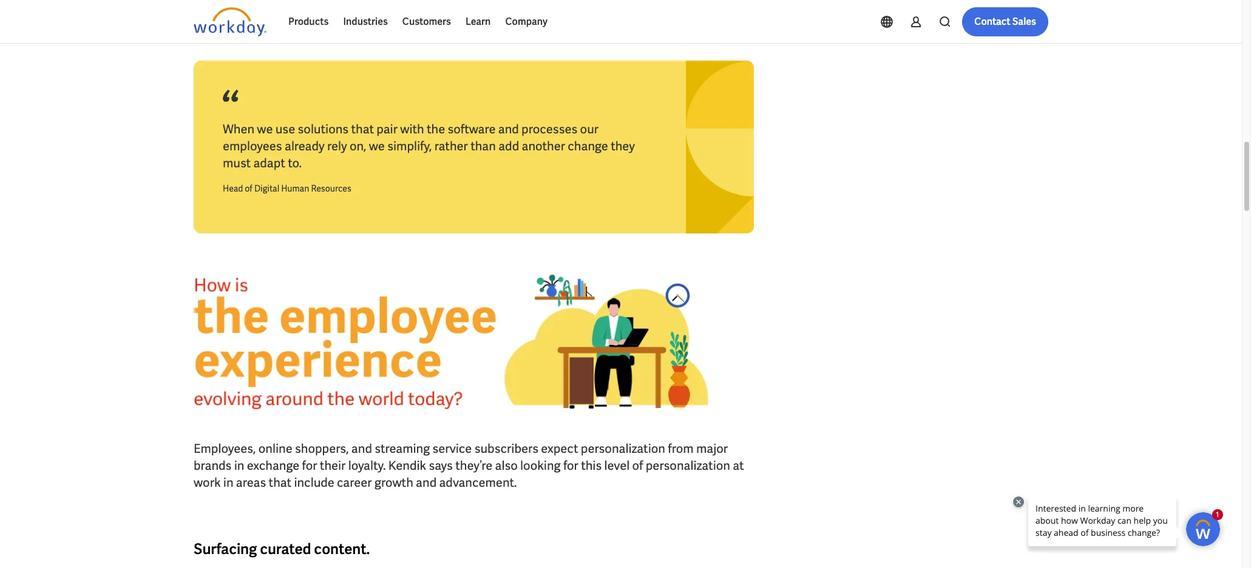 Task type: vqa. For each thing, say whether or not it's contained in the screenshot.
Scalability
no



Task type: describe. For each thing, give the bounding box(es) containing it.
than
[[471, 138, 496, 154]]

our
[[580, 121, 599, 137]]

sales
[[1012, 15, 1036, 28]]

employees, online shoppers, and streaming service subscribers expect personalization from major brands in exchange for their loyalty. kendik says they're also looking for this level of personalization at work in areas that include career growth and advancement.
[[194, 441, 744, 491]]

to.
[[288, 155, 302, 171]]

at
[[733, 458, 744, 474]]

contact sales
[[974, 15, 1036, 28]]

of inside employees, online shoppers, and streaming service subscribers expect personalization from major brands in exchange for their loyalty. kendik says they're also looking for this level of personalization at work in areas that include career growth and advancement.
[[632, 458, 643, 474]]

exchange
[[247, 458, 299, 474]]

'' image
[[194, 263, 754, 421]]

major
[[696, 441, 728, 457]]

0 vertical spatial in
[[234, 458, 244, 474]]

already
[[285, 138, 325, 154]]

2 for from the left
[[563, 458, 578, 474]]

when
[[223, 121, 254, 137]]

looking
[[520, 458, 561, 474]]

surfacing curated content.
[[194, 540, 370, 559]]

head
[[223, 183, 243, 194]]

1 vertical spatial we
[[369, 138, 385, 154]]

adapt
[[253, 155, 285, 171]]

contact
[[974, 15, 1010, 28]]

online
[[258, 441, 292, 457]]

on,
[[350, 138, 366, 154]]

the
[[427, 121, 445, 137]]

industries
[[343, 15, 388, 28]]

solutions
[[298, 121, 349, 137]]

1 vertical spatial personalization
[[646, 458, 730, 474]]

go to the homepage image
[[194, 7, 266, 36]]

pair
[[377, 121, 398, 137]]

shoppers,
[[295, 441, 349, 457]]

surfacing
[[194, 540, 257, 559]]

expect
[[541, 441, 578, 457]]

include
[[294, 475, 334, 491]]

another
[[522, 138, 565, 154]]

customers
[[402, 15, 451, 28]]

0 vertical spatial personalization
[[581, 441, 665, 457]]

change
[[568, 138, 608, 154]]

they're
[[455, 458, 492, 474]]

use
[[275, 121, 295, 137]]

they
[[611, 138, 635, 154]]

company
[[505, 15, 548, 28]]

when we use solutions that pair with the software and processes our employees already rely on, we simplify, rather than add another change they must adapt to.
[[223, 121, 635, 171]]

1 horizontal spatial and
[[416, 475, 437, 491]]

0 horizontal spatial we
[[257, 121, 273, 137]]

says
[[429, 458, 453, 474]]

this
[[581, 458, 602, 474]]

resources
[[311, 183, 351, 194]]

kendik
[[388, 458, 426, 474]]

rather
[[434, 138, 468, 154]]

level
[[604, 458, 630, 474]]

must
[[223, 155, 251, 171]]

also
[[495, 458, 518, 474]]



Task type: locate. For each thing, give the bounding box(es) containing it.
1 horizontal spatial that
[[351, 121, 374, 137]]

1 vertical spatial and
[[351, 441, 372, 457]]

processes
[[522, 121, 577, 137]]

0 vertical spatial and
[[498, 121, 519, 137]]

for up the include
[[302, 458, 317, 474]]

career
[[337, 475, 372, 491]]

digital
[[254, 183, 279, 194]]

content.
[[314, 540, 370, 559]]

streaming
[[375, 441, 430, 457]]

curated
[[260, 540, 311, 559]]

personalization down the "from"
[[646, 458, 730, 474]]

loyalty.
[[348, 458, 386, 474]]

and up loyalty.
[[351, 441, 372, 457]]

of right level
[[632, 458, 643, 474]]

learn button
[[458, 7, 498, 36]]

industries button
[[336, 7, 395, 36]]

with
[[400, 121, 424, 137]]

in up areas
[[234, 458, 244, 474]]

personalization
[[581, 441, 665, 457], [646, 458, 730, 474]]

0 horizontal spatial in
[[223, 475, 233, 491]]

1 horizontal spatial of
[[632, 458, 643, 474]]

their
[[320, 458, 346, 474]]

0 vertical spatial we
[[257, 121, 273, 137]]

1 vertical spatial that
[[269, 475, 291, 491]]

2 vertical spatial and
[[416, 475, 437, 491]]

employees,
[[194, 441, 256, 457]]

that inside when we use solutions that pair with the software and processes our employees already rely on, we simplify, rather than add another change they must adapt to.
[[351, 121, 374, 137]]

products
[[288, 15, 329, 28]]

employees
[[223, 138, 282, 154]]

work
[[194, 475, 221, 491]]

of right the head
[[245, 183, 252, 194]]

in
[[234, 458, 244, 474], [223, 475, 233, 491]]

service
[[433, 441, 472, 457]]

and down says
[[416, 475, 437, 491]]

1 horizontal spatial for
[[563, 458, 578, 474]]

in right work
[[223, 475, 233, 491]]

1 for from the left
[[302, 458, 317, 474]]

brands
[[194, 458, 232, 474]]

1 horizontal spatial in
[[234, 458, 244, 474]]

that
[[351, 121, 374, 137], [269, 475, 291, 491]]

we
[[257, 121, 273, 137], [369, 138, 385, 154]]

2 horizontal spatial and
[[498, 121, 519, 137]]

areas
[[236, 475, 266, 491]]

we right the on, in the left top of the page
[[369, 138, 385, 154]]

subscribers
[[474, 441, 538, 457]]

and inside when we use solutions that pair with the software and processes our employees already rely on, we simplify, rather than add another change they must adapt to.
[[498, 121, 519, 137]]

0 vertical spatial of
[[245, 183, 252, 194]]

human
[[281, 183, 309, 194]]

we left use
[[257, 121, 273, 137]]

1 vertical spatial of
[[632, 458, 643, 474]]

0 horizontal spatial that
[[269, 475, 291, 491]]

1 vertical spatial in
[[223, 475, 233, 491]]

from
[[668, 441, 694, 457]]

0 horizontal spatial of
[[245, 183, 252, 194]]

rely
[[327, 138, 347, 154]]

growth
[[374, 475, 413, 491]]

personalization up level
[[581, 441, 665, 457]]

1 horizontal spatial we
[[369, 138, 385, 154]]

for
[[302, 458, 317, 474], [563, 458, 578, 474]]

software
[[448, 121, 496, 137]]

contact sales link
[[962, 7, 1048, 36]]

0 horizontal spatial and
[[351, 441, 372, 457]]

head of digital human resources
[[223, 183, 351, 194]]

0 vertical spatial that
[[351, 121, 374, 137]]

and
[[498, 121, 519, 137], [351, 441, 372, 457], [416, 475, 437, 491]]

products button
[[281, 7, 336, 36]]

learn
[[466, 15, 491, 28]]

and up add at the top of the page
[[498, 121, 519, 137]]

for down expect
[[563, 458, 578, 474]]

add
[[499, 138, 519, 154]]

that inside employees, online shoppers, and streaming service subscribers expect personalization from major brands in exchange for their loyalty. kendik says they're also looking for this level of personalization at work in areas that include career growth and advancement.
[[269, 475, 291, 491]]

advancement.
[[439, 475, 517, 491]]

company button
[[498, 7, 555, 36]]

simplify,
[[387, 138, 432, 154]]

that up the on, in the left top of the page
[[351, 121, 374, 137]]

that down exchange
[[269, 475, 291, 491]]

customers button
[[395, 7, 458, 36]]

0 horizontal spatial for
[[302, 458, 317, 474]]

of
[[245, 183, 252, 194], [632, 458, 643, 474]]



